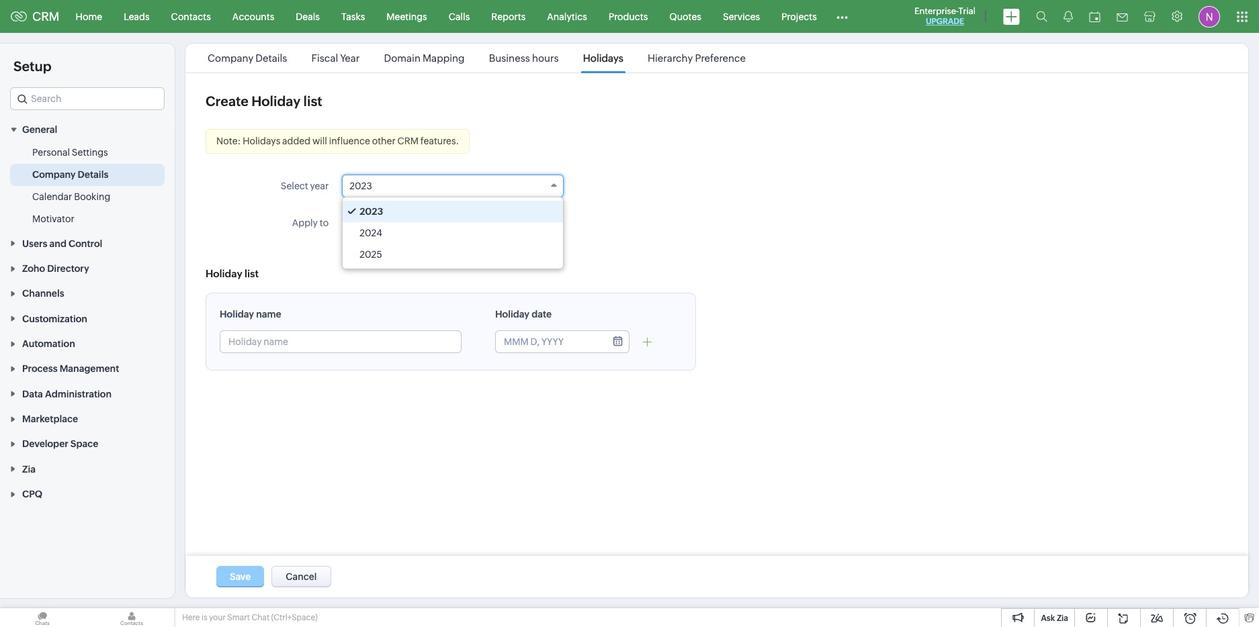 Task type: describe. For each thing, give the bounding box(es) containing it.
0 vertical spatial company details
[[208, 52, 287, 64]]

will
[[312, 136, 327, 146]]

calendar booking
[[32, 192, 110, 202]]

0 horizontal spatial company details link
[[32, 168, 108, 182]]

signals element
[[1056, 0, 1081, 33]]

select
[[281, 181, 308, 191]]

2023 inside field
[[349, 181, 372, 191]]

fiscal year link
[[309, 52, 362, 64]]

accounts link
[[222, 0, 285, 33]]

here
[[182, 613, 200, 623]]

0 horizontal spatial list
[[245, 268, 259, 280]]

create holiday list
[[206, 93, 322, 109]]

1 vertical spatial holidays
[[243, 136, 280, 146]]

zia
[[1057, 614, 1068, 624]]

personal settings link
[[32, 146, 108, 159]]

hours
[[532, 52, 559, 64]]

MMM d, yyyy text field
[[496, 331, 603, 353]]

contacts link
[[160, 0, 222, 33]]

meetings link
[[376, 0, 438, 33]]

signals image
[[1064, 11, 1073, 22]]

booking
[[74, 192, 110, 202]]

leads
[[124, 11, 150, 22]]

year
[[310, 181, 329, 191]]

profile element
[[1191, 0, 1228, 33]]

date
[[532, 309, 552, 320]]

setup
[[13, 58, 51, 74]]

domain mapping
[[384, 52, 465, 64]]

hierarchy
[[648, 52, 693, 64]]

preference
[[695, 52, 746, 64]]

reports link
[[481, 0, 536, 33]]

ask
[[1041, 614, 1055, 624]]

holiday for holiday name
[[220, 309, 254, 320]]

business hours link
[[487, 52, 561, 64]]

mapping
[[423, 52, 465, 64]]

deals
[[296, 11, 320, 22]]

personal settings
[[32, 147, 108, 158]]

your
[[209, 613, 226, 623]]

cancel
[[286, 572, 317, 583]]

home link
[[65, 0, 113, 33]]

holiday up 'added'
[[251, 93, 300, 109]]

crm link
[[11, 9, 60, 24]]

0 vertical spatial list
[[303, 93, 322, 109]]

tasks
[[341, 11, 365, 22]]

personal
[[32, 147, 70, 158]]

fiscal year
[[311, 52, 360, 64]]

other
[[372, 136, 396, 146]]

calls link
[[438, 0, 481, 33]]

hierarchy preference link
[[646, 52, 748, 64]]

influence
[[329, 136, 370, 146]]

note: holidays added will influence other crm features.
[[216, 136, 459, 146]]

name
[[256, 309, 281, 320]]

2023 inside option
[[360, 206, 383, 217]]

business hours
[[489, 52, 559, 64]]

analytics link
[[536, 0, 598, 33]]

business
[[489, 52, 530, 64]]

quotes
[[669, 11, 701, 22]]

list box containing 2023
[[343, 198, 563, 269]]

apply
[[292, 218, 318, 228]]

0 vertical spatial crm
[[32, 9, 60, 24]]

apply to
[[292, 218, 329, 228]]

services
[[723, 11, 760, 22]]

mails element
[[1109, 1, 1136, 32]]

domain
[[384, 52, 421, 64]]

added
[[282, 136, 310, 146]]

trial
[[959, 6, 976, 16]]

projects link
[[771, 0, 828, 33]]

holiday for holiday date
[[495, 309, 530, 320]]

note:
[[216, 136, 241, 146]]

1 horizontal spatial company
[[208, 52, 253, 64]]

select year
[[281, 181, 329, 191]]

holiday list
[[206, 268, 259, 280]]

2025 option
[[343, 244, 563, 265]]

cancel button
[[272, 566, 331, 588]]

is
[[201, 613, 207, 623]]

Holiday name text field
[[220, 331, 461, 353]]

contacts
[[171, 11, 211, 22]]



Task type: locate. For each thing, give the bounding box(es) containing it.
company details down accounts 'link'
[[208, 52, 287, 64]]

list box
[[343, 198, 563, 269]]

0 vertical spatial details
[[256, 52, 287, 64]]

2023
[[349, 181, 372, 191], [360, 206, 383, 217]]

ask zia
[[1041, 614, 1068, 624]]

details inside general 'region'
[[78, 170, 108, 180]]

0 horizontal spatial holidays
[[243, 136, 280, 146]]

general button
[[0, 117, 175, 142]]

1 horizontal spatial company details link
[[206, 52, 289, 64]]

crm
[[32, 9, 60, 24], [397, 136, 419, 146]]

smart
[[227, 613, 250, 623]]

details inside "list"
[[256, 52, 287, 64]]

list up the holiday name
[[245, 268, 259, 280]]

holiday
[[251, 93, 300, 109], [206, 268, 242, 280], [220, 309, 254, 320], [495, 309, 530, 320]]

meetings
[[387, 11, 427, 22]]

details up booking at the left top of page
[[78, 170, 108, 180]]

quotes link
[[659, 0, 712, 33]]

fiscal
[[311, 52, 338, 64]]

holiday date
[[495, 309, 552, 320]]

2023 option
[[343, 201, 563, 222]]

1 horizontal spatial crm
[[397, 136, 419, 146]]

0 vertical spatial company details link
[[206, 52, 289, 64]]

0 horizontal spatial company details
[[32, 170, 108, 180]]

holidays down products 'link' at the top of the page
[[583, 52, 623, 64]]

1 vertical spatial company details link
[[32, 168, 108, 182]]

enterprise-
[[914, 6, 959, 16]]

2024 option
[[343, 222, 563, 244]]

company up calendar
[[32, 170, 76, 180]]

features.
[[421, 136, 459, 146]]

create
[[206, 93, 249, 109]]

domain mapping link
[[382, 52, 467, 64]]

company up the create
[[208, 52, 253, 64]]

home
[[76, 11, 102, 22]]

holiday left 'date'
[[495, 309, 530, 320]]

company details link down accounts 'link'
[[206, 52, 289, 64]]

products
[[609, 11, 648, 22]]

holidays inside "list"
[[583, 52, 623, 64]]

general
[[22, 125, 57, 135]]

2024
[[360, 228, 382, 239]]

deals link
[[285, 0, 331, 33]]

(ctrl+space)
[[271, 613, 318, 623]]

to
[[320, 218, 329, 228]]

crm right other
[[397, 136, 419, 146]]

calendar image
[[1089, 11, 1101, 22]]

0 horizontal spatial crm
[[32, 9, 60, 24]]

1 vertical spatial company
[[32, 170, 76, 180]]

analytics
[[547, 11, 587, 22]]

calls
[[449, 11, 470, 22]]

company inside general 'region'
[[32, 170, 76, 180]]

reports
[[491, 11, 526, 22]]

general region
[[0, 142, 175, 231]]

1 horizontal spatial company details
[[208, 52, 287, 64]]

1 horizontal spatial list
[[303, 93, 322, 109]]

2025
[[360, 249, 382, 260]]

holidays link
[[581, 52, 626, 64]]

crm left home link
[[32, 9, 60, 24]]

1 vertical spatial details
[[78, 170, 108, 180]]

0 vertical spatial 2023
[[349, 181, 372, 191]]

company details inside general 'region'
[[32, 170, 108, 180]]

holidays
[[583, 52, 623, 64], [243, 136, 280, 146]]

details up create holiday list
[[256, 52, 287, 64]]

products link
[[598, 0, 659, 33]]

contacts image
[[89, 609, 174, 628]]

chats image
[[0, 609, 85, 628]]

holidays right note:
[[243, 136, 280, 146]]

2023 right year
[[349, 181, 372, 191]]

1 horizontal spatial holidays
[[583, 52, 623, 64]]

0 horizontal spatial details
[[78, 170, 108, 180]]

company details
[[208, 52, 287, 64], [32, 170, 108, 180]]

company details down personal settings
[[32, 170, 108, 180]]

list containing company details
[[196, 44, 758, 73]]

mails image
[[1117, 13, 1128, 21]]

holiday left name
[[220, 309, 254, 320]]

enterprise-trial upgrade
[[914, 6, 976, 26]]

calendar booking link
[[32, 190, 110, 204]]

create menu image
[[1003, 8, 1020, 25]]

1 vertical spatial list
[[245, 268, 259, 280]]

services link
[[712, 0, 771, 33]]

0 vertical spatial holidays
[[583, 52, 623, 64]]

holiday name
[[220, 309, 281, 320]]

here is your smart chat (ctrl+space)
[[182, 613, 318, 623]]

leads link
[[113, 0, 160, 33]]

list
[[196, 44, 758, 73]]

details
[[256, 52, 287, 64], [78, 170, 108, 180]]

company details link down personal settings
[[32, 168, 108, 182]]

1 vertical spatial company details
[[32, 170, 108, 180]]

list
[[303, 93, 322, 109], [245, 268, 259, 280]]

chat
[[252, 613, 270, 623]]

holiday up the holiday name
[[206, 268, 242, 280]]

calendar
[[32, 192, 72, 202]]

hierarchy preference
[[648, 52, 746, 64]]

tasks link
[[331, 0, 376, 33]]

list up will
[[303, 93, 322, 109]]

0 horizontal spatial company
[[32, 170, 76, 180]]

0 vertical spatial company
[[208, 52, 253, 64]]

1 vertical spatial 2023
[[360, 206, 383, 217]]

settings
[[72, 147, 108, 158]]

motivator link
[[32, 213, 74, 226]]

accounts
[[232, 11, 274, 22]]

holiday for holiday list
[[206, 268, 242, 280]]

motivator
[[32, 214, 74, 225]]

company
[[208, 52, 253, 64], [32, 170, 76, 180]]

create menu element
[[995, 0, 1028, 33]]

profile image
[[1199, 6, 1220, 27]]

2023 field
[[342, 175, 564, 198]]

1 vertical spatial crm
[[397, 136, 419, 146]]

1 horizontal spatial details
[[256, 52, 287, 64]]

company details link
[[206, 52, 289, 64], [32, 168, 108, 182]]

projects
[[782, 11, 817, 22]]

2023 up the 2024 at the left
[[360, 206, 383, 217]]

year
[[340, 52, 360, 64]]

upgrade
[[926, 17, 964, 26]]



Task type: vqa. For each thing, say whether or not it's contained in the screenshot.
previous record image
no



